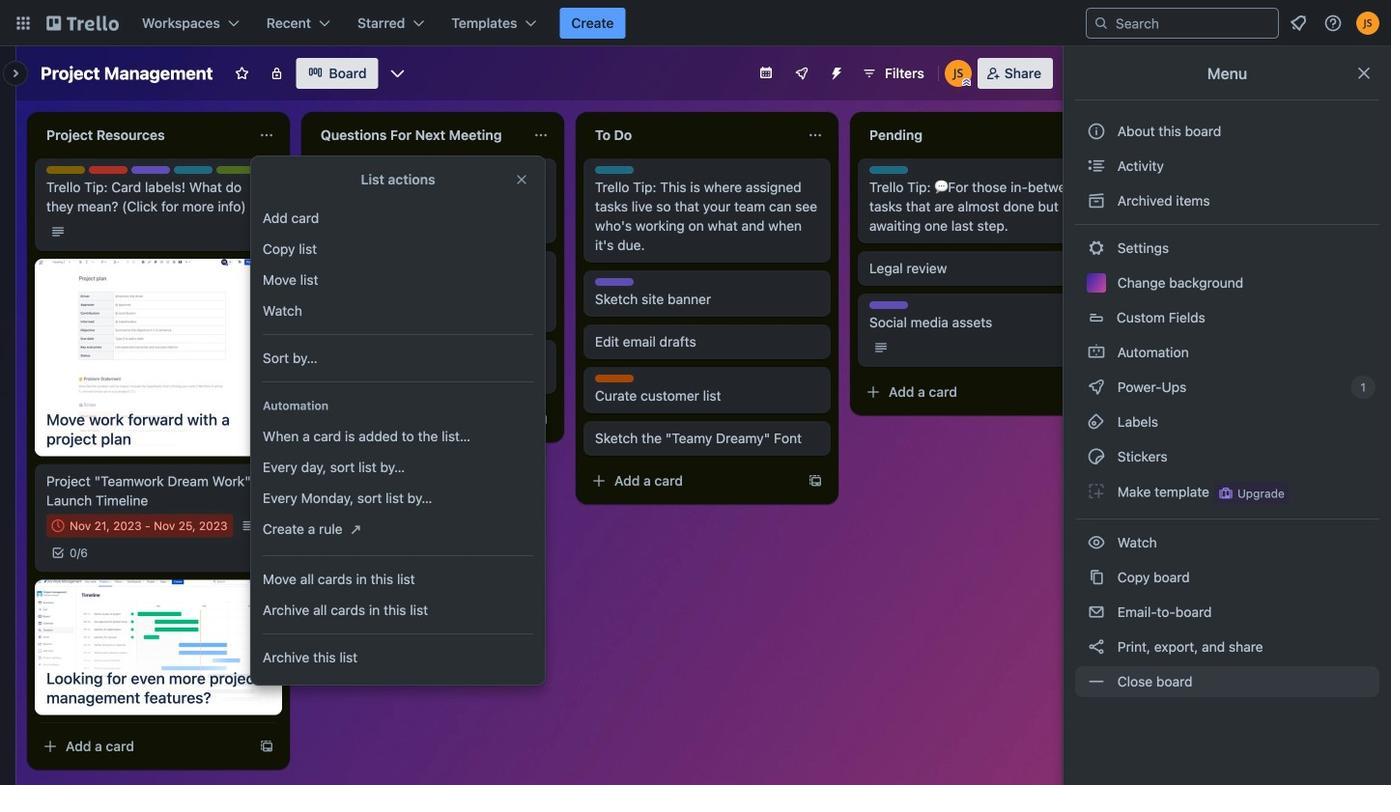 Task type: locate. For each thing, give the bounding box(es) containing it.
3 sm image from the top
[[1087, 482, 1106, 501]]

8 sm image from the top
[[1087, 672, 1106, 692]]

None text field
[[35, 120, 251, 151], [309, 120, 526, 151], [584, 120, 800, 151], [35, 120, 251, 151], [309, 120, 526, 151], [584, 120, 800, 151]]

5 sm image from the top
[[1087, 638, 1106, 657]]

3 color: sky, title: "trello tip" element from the left
[[595, 166, 634, 174]]

2 sm image from the top
[[1087, 191, 1106, 211]]

1 sm image from the top
[[1087, 239, 1106, 258]]

1 vertical spatial create from template… image
[[259, 739, 274, 755]]

2 sm image from the top
[[1087, 343, 1106, 362]]

color: red, title: "priority" element
[[89, 166, 128, 174]]

calendar power-up image
[[758, 65, 774, 80]]

color: yellow, title: "copy request" element
[[46, 166, 85, 174]]

2 horizontal spatial color: purple, title: "design team" element
[[870, 301, 908, 309]]

0 horizontal spatial color: purple, title: "design team" element
[[131, 166, 170, 174]]

0 horizontal spatial create from template… image
[[259, 739, 274, 755]]

create from template… image
[[533, 412, 549, 427], [259, 739, 274, 755]]

3 sm image from the top
[[1087, 378, 1106, 397]]

1 color: sky, title: "trello tip" element from the left
[[174, 166, 213, 174]]

Board name text field
[[31, 58, 223, 89]]

2 vertical spatial color: purple, title: "design team" element
[[870, 301, 908, 309]]

color: purple, title: "design team" element
[[131, 166, 170, 174], [595, 278, 634, 286], [870, 301, 908, 309]]

color: sky, title: "trello tip" element
[[174, 166, 213, 174], [321, 166, 359, 174], [595, 166, 634, 174], [870, 166, 908, 174]]

Search field
[[1109, 10, 1278, 37]]

customize views image
[[388, 64, 407, 83]]

color: lime, title: "halp" element
[[216, 166, 255, 174]]

None checkbox
[[46, 515, 233, 538]]

primary element
[[0, 0, 1391, 46]]

1 horizontal spatial create from template… image
[[533, 412, 549, 427]]

sm image
[[1087, 239, 1106, 258], [1087, 343, 1106, 362], [1087, 378, 1106, 397], [1087, 413, 1106, 432], [1087, 447, 1106, 467], [1087, 533, 1106, 553], [1087, 603, 1106, 622], [1087, 672, 1106, 692]]

john smith (johnsmith38824343) image
[[1357, 12, 1380, 35]]

0 vertical spatial create from template… image
[[533, 412, 549, 427]]

4 color: sky, title: "trello tip" element from the left
[[870, 166, 908, 174]]

1 vertical spatial color: purple, title: "design team" element
[[595, 278, 634, 286]]

create from template… image
[[808, 473, 823, 489]]

1 horizontal spatial color: purple, title: "design team" element
[[595, 278, 634, 286]]

search image
[[1094, 15, 1109, 31]]

None text field
[[858, 120, 1074, 151]]

sm image
[[1087, 157, 1106, 176], [1087, 191, 1106, 211], [1087, 482, 1106, 501], [1087, 568, 1106, 587], [1087, 638, 1106, 657]]



Task type: vqa. For each thing, say whether or not it's contained in the screenshot.
TRELLO inside Try Premium free for 14 days See your work in a whole new way with Trello views.
no



Task type: describe. For each thing, give the bounding box(es) containing it.
power ups image
[[794, 66, 810, 81]]

private image
[[269, 66, 285, 81]]

star or unstar board image
[[234, 66, 250, 81]]

6 sm image from the top
[[1087, 533, 1106, 553]]

2 color: sky, title: "trello tip" element from the left
[[321, 166, 359, 174]]

john smith (johnsmith38824343) image
[[945, 60, 972, 87]]

1 sm image from the top
[[1087, 157, 1106, 176]]

color: orange, title: "one more step" element
[[595, 375, 634, 383]]

automation image
[[821, 58, 848, 85]]

0 notifications image
[[1287, 12, 1310, 35]]

open information menu image
[[1324, 14, 1343, 33]]

this member is an admin of this board. image
[[962, 78, 971, 87]]

7 sm image from the top
[[1087, 603, 1106, 622]]

4 sm image from the top
[[1087, 568, 1106, 587]]

back to home image
[[46, 8, 119, 39]]

4 sm image from the top
[[1087, 413, 1106, 432]]

0 vertical spatial color: purple, title: "design team" element
[[131, 166, 170, 174]]

5 sm image from the top
[[1087, 447, 1106, 467]]



